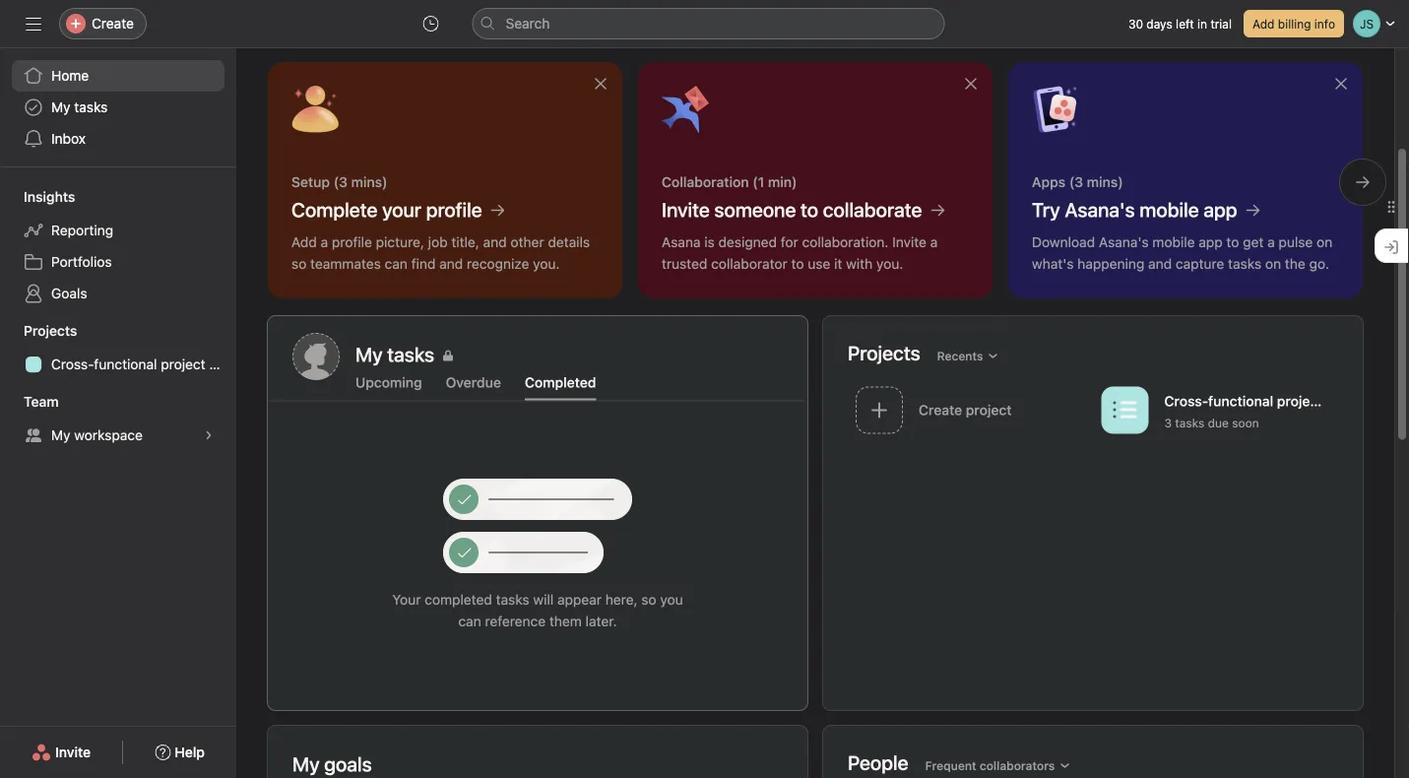 Task type: vqa. For each thing, say whether or not it's contained in the screenshot.


Task type: locate. For each thing, give the bounding box(es) containing it.
insights
[[24, 189, 75, 205]]

can down picture,
[[385, 256, 408, 272]]

0 horizontal spatial add
[[292, 234, 317, 250]]

0 horizontal spatial you.
[[533, 256, 560, 272]]

3 dismiss image from the left
[[1334, 76, 1350, 92]]

1 horizontal spatial add
[[1253, 17, 1275, 31]]

tasks down get
[[1229, 256, 1262, 272]]

asana
[[662, 234, 701, 250]]

0 horizontal spatial project
[[161, 356, 206, 372]]

to left get
[[1227, 234, 1240, 250]]

tasks up 'reference'
[[496, 591, 530, 608]]

tasks inside download asana's mobile app to get a pulse on what's happening and capture tasks on the go.
[[1229, 256, 1262, 272]]

a right collaboration.
[[931, 234, 938, 250]]

0 vertical spatial cross-
[[51, 356, 94, 372]]

projects left recents
[[848, 341, 921, 365]]

tasks right 3
[[1176, 416, 1205, 430]]

a inside asana is designed for collaboration. invite a trusted collaborator to use it with you.
[[931, 234, 938, 250]]

app
[[1204, 198, 1238, 221], [1199, 234, 1223, 250]]

asana's for download
[[1099, 234, 1149, 250]]

asana's down apps (3 mins)
[[1065, 198, 1136, 221]]

0 horizontal spatial so
[[292, 256, 307, 272]]

mobile up 'capture'
[[1153, 234, 1196, 250]]

your
[[392, 591, 421, 608]]

0 vertical spatial invite
[[662, 198, 710, 221]]

on left the
[[1266, 256, 1282, 272]]

1 horizontal spatial can
[[459, 613, 481, 629]]

mobile
[[1140, 198, 1200, 221], [1153, 234, 1196, 250]]

1 vertical spatial to
[[1227, 234, 1240, 250]]

projects inside projects dropdown button
[[24, 323, 77, 339]]

0 horizontal spatial on
[[1266, 256, 1282, 272]]

so left teammates at the top left of the page
[[292, 256, 307, 272]]

(3 mins) up try asana's mobile app at right
[[1070, 174, 1124, 190]]

0 vertical spatial my
[[51, 99, 70, 115]]

1 you. from the left
[[533, 256, 560, 272]]

invite
[[662, 198, 710, 221], [893, 234, 927, 250], [55, 744, 91, 761]]

1 vertical spatial functional
[[1209, 393, 1274, 409]]

0 horizontal spatial functional
[[94, 356, 157, 372]]

overdue button
[[446, 374, 501, 400]]

0 vertical spatial profile
[[426, 198, 482, 221]]

0 vertical spatial app
[[1204, 198, 1238, 221]]

cross- down projects dropdown button
[[51, 356, 94, 372]]

inbox link
[[12, 123, 225, 155]]

app up 'capture'
[[1199, 234, 1223, 250]]

1 vertical spatial project
[[1278, 393, 1324, 409]]

it
[[835, 256, 843, 272]]

cross- up 3
[[1165, 393, 1209, 409]]

mobile inside download asana's mobile app to get a pulse on what's happening and capture tasks on the go.
[[1153, 234, 1196, 250]]

for
[[781, 234, 799, 250]]

functional for cross-functional project plan
[[94, 356, 157, 372]]

1 horizontal spatial dismiss image
[[964, 76, 979, 92]]

someone
[[715, 198, 796, 221]]

1 vertical spatial mobile
[[1153, 234, 1196, 250]]

1 horizontal spatial cross-
[[1165, 393, 1209, 409]]

2 horizontal spatial a
[[1268, 234, 1276, 250]]

cross- inside cross-functional project plan 3 tasks due soon
[[1165, 393, 1209, 409]]

tasks down home
[[74, 99, 108, 115]]

1 dismiss image from the left
[[593, 76, 609, 92]]

a for try
[[1268, 234, 1276, 250]]

tasks inside your completed tasks will appear here, so you can reference them later.
[[496, 591, 530, 608]]

on
[[1317, 234, 1333, 250], [1266, 256, 1282, 272]]

plan for cross-functional project plan
[[209, 356, 236, 372]]

cross- inside projects element
[[51, 356, 94, 372]]

2 (3 mins) from the left
[[1070, 174, 1124, 190]]

2 vertical spatial to
[[792, 256, 804, 272]]

0 horizontal spatial a
[[321, 234, 328, 250]]

search
[[506, 15, 550, 32]]

1 vertical spatial plan
[[1327, 393, 1355, 409]]

find
[[412, 256, 436, 272]]

1 horizontal spatial (3 mins)
[[1070, 174, 1124, 190]]

add
[[1253, 17, 1275, 31], [292, 234, 317, 250]]

team button
[[0, 392, 59, 412]]

to left use
[[792, 256, 804, 272]]

2 horizontal spatial and
[[1149, 256, 1173, 272]]

collaborate
[[823, 198, 923, 221]]

(3 mins) for asana's
[[1070, 174, 1124, 190]]

mobile up download asana's mobile app to get a pulse on what's happening and capture tasks on the go.
[[1140, 198, 1200, 221]]

mobile for try
[[1140, 198, 1200, 221]]

and left 'capture'
[[1149, 256, 1173, 272]]

cross-
[[51, 356, 94, 372], [1165, 393, 1209, 409]]

0 vertical spatial projects
[[24, 323, 77, 339]]

and up recognize
[[483, 234, 507, 250]]

help button
[[142, 735, 218, 770]]

1 vertical spatial asana's
[[1099, 234, 1149, 250]]

apps
[[1033, 174, 1066, 190]]

reference
[[485, 613, 546, 629]]

my for my tasks
[[51, 99, 70, 115]]

and down job in the left top of the page
[[440, 256, 463, 272]]

my up inbox
[[51, 99, 70, 115]]

later.
[[586, 613, 617, 629]]

trial
[[1211, 17, 1232, 31]]

projects
[[24, 323, 77, 339], [848, 341, 921, 365]]

2 a from the left
[[931, 234, 938, 250]]

insights element
[[0, 179, 236, 313]]

the
[[1286, 256, 1306, 272]]

1 my from the top
[[51, 99, 70, 115]]

2 dismiss image from the left
[[964, 76, 979, 92]]

1 horizontal spatial so
[[642, 591, 657, 608]]

1 vertical spatial my
[[51, 427, 70, 443]]

due
[[1208, 416, 1229, 430]]

(3 mins) for your
[[334, 174, 388, 190]]

will
[[533, 591, 554, 608]]

functional
[[94, 356, 157, 372], [1209, 393, 1274, 409]]

you. down other
[[533, 256, 560, 272]]

to up asana is designed for collaboration. invite a trusted collaborator to use it with you.
[[801, 198, 819, 221]]

app for try asana's mobile app
[[1204, 198, 1238, 221]]

(1 min)
[[753, 174, 798, 190]]

0 horizontal spatial profile
[[332, 234, 372, 250]]

0 vertical spatial can
[[385, 256, 408, 272]]

1 horizontal spatial functional
[[1209, 393, 1274, 409]]

1 (3 mins) from the left
[[334, 174, 388, 190]]

functional up soon at the bottom right of the page
[[1209, 393, 1274, 409]]

0 vertical spatial to
[[801, 198, 819, 221]]

asana's
[[1065, 198, 1136, 221], [1099, 234, 1149, 250]]

completed
[[425, 591, 492, 608]]

add left billing
[[1253, 17, 1275, 31]]

projects down goals
[[24, 323, 77, 339]]

hide sidebar image
[[26, 16, 41, 32]]

and
[[483, 234, 507, 250], [440, 256, 463, 272], [1149, 256, 1173, 272]]

is
[[705, 234, 715, 250]]

plan inside cross-functional project plan 3 tasks due soon
[[1327, 393, 1355, 409]]

1 horizontal spatial you.
[[877, 256, 904, 272]]

project inside cross-functional project plan 3 tasks due soon
[[1278, 393, 1324, 409]]

my
[[51, 99, 70, 115], [51, 427, 70, 443]]

dismiss image
[[593, 76, 609, 92], [964, 76, 979, 92], [1334, 76, 1350, 92]]

0 vertical spatial functional
[[94, 356, 157, 372]]

mobile for download
[[1153, 234, 1196, 250]]

0 horizontal spatial invite
[[55, 744, 91, 761]]

profile up 'title,'
[[426, 198, 482, 221]]

tasks
[[74, 99, 108, 115], [1229, 256, 1262, 272], [1176, 416, 1205, 430], [496, 591, 530, 608]]

profile for your
[[426, 198, 482, 221]]

profile up teammates at the top left of the page
[[332, 234, 372, 250]]

reporting
[[51, 222, 113, 238]]

projects element
[[0, 313, 236, 384]]

tasks inside cross-functional project plan 3 tasks due soon
[[1176, 416, 1205, 430]]

0 horizontal spatial can
[[385, 256, 408, 272]]

inbox
[[51, 131, 86, 147]]

designed
[[719, 234, 777, 250]]

so
[[292, 256, 307, 272], [642, 591, 657, 608]]

add inside add billing info button
[[1253, 17, 1275, 31]]

invite inside button
[[55, 744, 91, 761]]

profile for a
[[332, 234, 372, 250]]

1 a from the left
[[321, 234, 328, 250]]

dismiss image for invite someone to collaborate
[[964, 76, 979, 92]]

0 horizontal spatial (3 mins)
[[334, 174, 388, 190]]

cross-functional project plan link
[[12, 349, 236, 380]]

3 a from the left
[[1268, 234, 1276, 250]]

asana's inside download asana's mobile app to get a pulse on what's happening and capture tasks on the go.
[[1099, 234, 1149, 250]]

0 horizontal spatial cross-
[[51, 356, 94, 372]]

0 vertical spatial so
[[292, 256, 307, 272]]

to inside asana is designed for collaboration. invite a trusted collaborator to use it with you.
[[792, 256, 804, 272]]

0 vertical spatial plan
[[209, 356, 236, 372]]

my tasks
[[51, 99, 108, 115]]

profile inside add a profile picture, job title, and other details so teammates can find and recognize you.
[[332, 234, 372, 250]]

0 horizontal spatial projects
[[24, 323, 77, 339]]

job
[[428, 234, 448, 250]]

0 vertical spatial add
[[1253, 17, 1275, 31]]

my down team
[[51, 427, 70, 443]]

can
[[385, 256, 408, 272], [459, 613, 481, 629]]

a up teammates at the top left of the page
[[321, 234, 328, 250]]

my workspace
[[51, 427, 143, 443]]

2 you. from the left
[[877, 256, 904, 272]]

my inside global element
[[51, 99, 70, 115]]

1 vertical spatial can
[[459, 613, 481, 629]]

frequent
[[926, 759, 977, 773]]

list image
[[1114, 399, 1137, 422]]

2 horizontal spatial invite
[[893, 234, 927, 250]]

1 horizontal spatial plan
[[1327, 393, 1355, 409]]

1 horizontal spatial profile
[[426, 198, 482, 221]]

can inside your completed tasks will appear here, so you can reference them later.
[[459, 613, 481, 629]]

2 my from the top
[[51, 427, 70, 443]]

1 vertical spatial so
[[642, 591, 657, 608]]

you. inside asana is designed for collaboration. invite a trusted collaborator to use it with you.
[[877, 256, 904, 272]]

profile
[[426, 198, 482, 221], [332, 234, 372, 250]]

0 vertical spatial on
[[1317, 234, 1333, 250]]

1 vertical spatial profile
[[332, 234, 372, 250]]

a inside download asana's mobile app to get a pulse on what's happening and capture tasks on the go.
[[1268, 234, 1276, 250]]

search list box
[[472, 8, 945, 39]]

app for download asana's mobile app to get a pulse on what's happening and capture tasks on the go.
[[1199, 234, 1223, 250]]

functional inside cross-functional project plan 3 tasks due soon
[[1209, 393, 1274, 409]]

my inside teams element
[[51, 427, 70, 443]]

plan for cross-functional project plan 3 tasks due soon
[[1327, 393, 1355, 409]]

home
[[51, 67, 89, 84]]

you. right with
[[877, 256, 904, 272]]

can down completed
[[459, 613, 481, 629]]

1 horizontal spatial invite
[[662, 198, 710, 221]]

1 vertical spatial invite
[[893, 234, 927, 250]]

happening
[[1078, 256, 1145, 272]]

functional up teams element
[[94, 356, 157, 372]]

collaborators
[[980, 759, 1056, 773]]

1 vertical spatial app
[[1199, 234, 1223, 250]]

1 vertical spatial projects
[[848, 341, 921, 365]]

my workspace link
[[12, 420, 225, 451]]

recents button
[[929, 342, 1008, 370]]

0 vertical spatial asana's
[[1065, 198, 1136, 221]]

them
[[550, 613, 582, 629]]

plan inside projects element
[[209, 356, 236, 372]]

1 horizontal spatial project
[[1278, 393, 1324, 409]]

0 horizontal spatial plan
[[209, 356, 236, 372]]

a right get
[[1268, 234, 1276, 250]]

0 vertical spatial mobile
[[1140, 198, 1200, 221]]

1 vertical spatial add
[[292, 234, 317, 250]]

frequent collaborators button
[[917, 752, 1080, 778]]

1 horizontal spatial on
[[1317, 234, 1333, 250]]

2 vertical spatial invite
[[55, 744, 91, 761]]

appear
[[558, 591, 602, 608]]

my for my workspace
[[51, 427, 70, 443]]

goals link
[[12, 278, 225, 309]]

setup
[[292, 174, 330, 190]]

reporting link
[[12, 215, 225, 246]]

add inside add a profile picture, job title, and other details so teammates can find and recognize you.
[[292, 234, 317, 250]]

to
[[801, 198, 819, 221], [1227, 234, 1240, 250], [792, 256, 804, 272]]

so inside your completed tasks will appear here, so you can reference them later.
[[642, 591, 657, 608]]

what's
[[1033, 256, 1074, 272]]

1 vertical spatial cross-
[[1165, 393, 1209, 409]]

add down complete
[[292, 234, 317, 250]]

cross- for cross-functional project plan 3 tasks due soon
[[1165, 393, 1209, 409]]

1 horizontal spatial a
[[931, 234, 938, 250]]

workspace
[[74, 427, 143, 443]]

app inside download asana's mobile app to get a pulse on what's happening and capture tasks on the go.
[[1199, 234, 1223, 250]]

so left you
[[642, 591, 657, 608]]

0 vertical spatial project
[[161, 356, 206, 372]]

on up go.
[[1317, 234, 1333, 250]]

functional inside projects element
[[94, 356, 157, 372]]

so inside add a profile picture, job title, and other details so teammates can find and recognize you.
[[292, 256, 307, 272]]

info
[[1315, 17, 1336, 31]]

app up download asana's mobile app to get a pulse on what's happening and capture tasks on the go.
[[1204, 198, 1238, 221]]

asana's up happening
[[1099, 234, 1149, 250]]

0 horizontal spatial dismiss image
[[593, 76, 609, 92]]

(3 mins) up complete
[[334, 174, 388, 190]]

upcoming
[[356, 374, 422, 391]]

2 horizontal spatial dismiss image
[[1334, 76, 1350, 92]]

collaboration (1 min)
[[662, 174, 798, 190]]



Task type: describe. For each thing, give the bounding box(es) containing it.
functional for cross-functional project plan 3 tasks due soon
[[1209, 393, 1274, 409]]

my tasks link
[[356, 341, 783, 369]]

invite button
[[19, 735, 104, 770]]

recents
[[938, 349, 984, 363]]

add a profile picture, job title, and other details so teammates can find and recognize you.
[[292, 234, 590, 272]]

days
[[1147, 17, 1173, 31]]

team
[[24, 394, 59, 410]]

trusted
[[662, 256, 708, 272]]

a for invite
[[931, 234, 938, 250]]

a inside add a profile picture, job title, and other details so teammates can find and recognize you.
[[321, 234, 328, 250]]

30 days left in trial
[[1129, 17, 1232, 31]]

add for add billing info
[[1253, 17, 1275, 31]]

soon
[[1233, 416, 1260, 430]]

use
[[808, 256, 831, 272]]

and inside download asana's mobile app to get a pulse on what's happening and capture tasks on the go.
[[1149, 256, 1173, 272]]

3
[[1165, 416, 1172, 430]]

create project link
[[848, 380, 1094, 443]]

search button
[[472, 8, 945, 39]]

capture
[[1176, 256, 1225, 272]]

cross-functional project plan
[[51, 356, 236, 372]]

people
[[848, 751, 909, 774]]

picture,
[[376, 234, 425, 250]]

1 vertical spatial on
[[1266, 256, 1282, 272]]

project for cross-functional project plan
[[161, 356, 206, 372]]

upcoming button
[[356, 374, 422, 400]]

create
[[92, 15, 134, 32]]

your
[[382, 198, 422, 221]]

with
[[846, 256, 873, 272]]

project for cross-functional project plan 3 tasks due soon
[[1278, 393, 1324, 409]]

you. inside add a profile picture, job title, and other details so teammates can find and recognize you.
[[533, 256, 560, 272]]

30
[[1129, 17, 1144, 31]]

details
[[548, 234, 590, 250]]

frequent collaborators
[[926, 759, 1056, 773]]

completed
[[525, 374, 597, 391]]

global element
[[0, 48, 236, 167]]

see details, my workspace image
[[203, 430, 215, 441]]

teams element
[[0, 384, 236, 455]]

invite for invite
[[55, 744, 91, 761]]

teammates
[[310, 256, 381, 272]]

collaboration.
[[802, 234, 889, 250]]

my goals
[[293, 753, 372, 776]]

cross- for cross-functional project plan
[[51, 356, 94, 372]]

asana's for try
[[1065, 198, 1136, 221]]

history image
[[423, 16, 439, 32]]

portfolios link
[[12, 246, 225, 278]]

complete your profile
[[292, 198, 482, 221]]

1 horizontal spatial projects
[[848, 341, 921, 365]]

your completed tasks will appear here, so you can reference them later.
[[392, 591, 683, 629]]

overdue
[[446, 374, 501, 391]]

add for add a profile picture, job title, and other details so teammates can find and recognize you.
[[292, 234, 317, 250]]

scroll card carousel right image
[[1356, 174, 1371, 190]]

download asana's mobile app to get a pulse on what's happening and capture tasks on the go.
[[1033, 234, 1333, 272]]

projects button
[[0, 321, 77, 341]]

setup (3 mins)
[[292, 174, 388, 190]]

recognize
[[467, 256, 529, 272]]

dismiss image for complete your profile
[[593, 76, 609, 92]]

dismiss image for try asana's mobile app
[[1334, 76, 1350, 92]]

in
[[1198, 17, 1208, 31]]

add billing info button
[[1244, 10, 1345, 37]]

go.
[[1310, 256, 1330, 272]]

create button
[[59, 8, 147, 39]]

help
[[175, 744, 205, 761]]

get
[[1244, 234, 1264, 250]]

can inside add a profile picture, job title, and other details so teammates can find and recognize you.
[[385, 256, 408, 272]]

to inside download asana's mobile app to get a pulse on what's happening and capture tasks on the go.
[[1227, 234, 1240, 250]]

add billing info
[[1253, 17, 1336, 31]]

invite inside asana is designed for collaboration. invite a trusted collaborator to use it with you.
[[893, 234, 927, 250]]

portfolios
[[51, 254, 112, 270]]

goals
[[51, 285, 87, 301]]

title,
[[452, 234, 480, 250]]

try asana's mobile app
[[1033, 198, 1238, 221]]

download
[[1033, 234, 1096, 250]]

try
[[1033, 198, 1061, 221]]

collaborator
[[711, 256, 788, 272]]

tasks inside global element
[[74, 99, 108, 115]]

billing
[[1279, 17, 1312, 31]]

pulse
[[1279, 234, 1314, 250]]

asana is designed for collaboration. invite a trusted collaborator to use it with you.
[[662, 234, 938, 272]]

home link
[[12, 60, 225, 92]]

complete
[[292, 198, 378, 221]]

insights button
[[0, 187, 75, 207]]

my tasks
[[356, 343, 435, 366]]

my tasks link
[[12, 92, 225, 123]]

add profile photo image
[[293, 333, 340, 380]]

1 horizontal spatial and
[[483, 234, 507, 250]]

you
[[661, 591, 683, 608]]

invite someone to collaborate
[[662, 198, 923, 221]]

invite for invite someone to collaborate
[[662, 198, 710, 221]]

apps (3 mins)
[[1033, 174, 1124, 190]]

collaboration
[[662, 174, 749, 190]]

0 horizontal spatial and
[[440, 256, 463, 272]]

here,
[[606, 591, 638, 608]]

other
[[511, 234, 544, 250]]

cross-functional project plan 3 tasks due soon
[[1165, 393, 1355, 430]]



